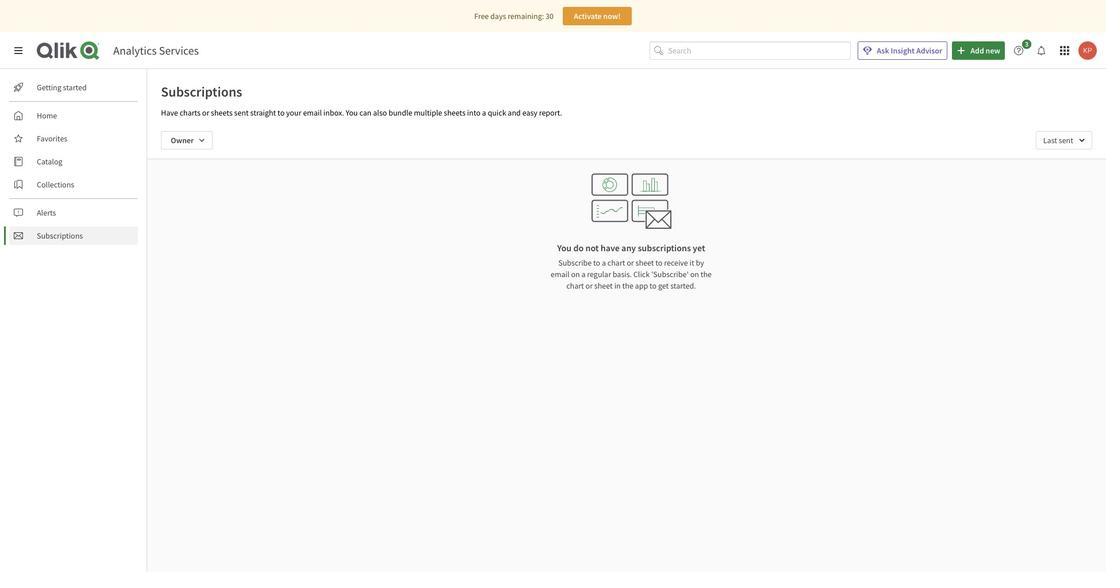 Task type: locate. For each thing, give the bounding box(es) containing it.
0 vertical spatial sent
[[234, 108, 249, 118]]

1 vertical spatial a
[[602, 258, 606, 268]]

sent left straight
[[234, 108, 249, 118]]

a down subscribe
[[582, 269, 586, 279]]

subscriptions up charts
[[161, 83, 242, 101]]

to down subscriptions
[[656, 258, 663, 268]]

on down subscribe
[[571, 269, 580, 279]]

0 horizontal spatial you
[[346, 108, 358, 118]]

catalog
[[37, 156, 62, 167]]

0 vertical spatial subscriptions
[[161, 83, 242, 101]]

the
[[701, 269, 712, 279], [622, 281, 634, 291]]

1 vertical spatial chart
[[566, 281, 584, 291]]

last sent
[[1043, 135, 1074, 145]]

also
[[373, 108, 387, 118]]

1 vertical spatial you
[[557, 242, 572, 254]]

0 vertical spatial the
[[701, 269, 712, 279]]

or right charts
[[202, 108, 209, 118]]

0 horizontal spatial email
[[303, 108, 322, 118]]

you inside you do not have any subscriptions yet subscribe to a chart or sheet to receive it by email on a regular basis. click 'subscribe' on the chart or sheet in the app to get started.
[[557, 242, 572, 254]]

chart up basis.
[[608, 258, 625, 268]]

0 horizontal spatial on
[[571, 269, 580, 279]]

bundle
[[389, 108, 412, 118]]

new
[[986, 45, 1000, 56]]

chart down subscribe
[[566, 281, 584, 291]]

0 horizontal spatial subscriptions
[[37, 231, 83, 241]]

1 horizontal spatial you
[[557, 242, 572, 254]]

email down subscribe
[[551, 269, 570, 279]]

sheets right charts
[[211, 108, 233, 118]]

Search text field
[[668, 41, 851, 60]]

getting started link
[[9, 78, 138, 97]]

subscriptions
[[161, 83, 242, 101], [37, 231, 83, 241]]

remaining:
[[508, 11, 544, 21]]

add new
[[971, 45, 1000, 56]]

have
[[161, 108, 178, 118]]

app
[[635, 281, 648, 291]]

navigation pane element
[[0, 74, 147, 250]]

1 vertical spatial email
[[551, 269, 570, 279]]

0 vertical spatial a
[[482, 108, 486, 118]]

2 vertical spatial or
[[586, 281, 593, 291]]

any
[[622, 242, 636, 254]]

1 horizontal spatial email
[[551, 269, 570, 279]]

add new button
[[952, 41, 1005, 60]]

or
[[202, 108, 209, 118], [627, 258, 634, 268], [586, 281, 593, 291]]

1 horizontal spatial sheets
[[444, 108, 466, 118]]

activate now! link
[[563, 7, 632, 25]]

subscriptions down alerts
[[37, 231, 83, 241]]

started.
[[671, 281, 696, 291]]

30
[[546, 11, 554, 21]]

owner
[[171, 135, 194, 145]]

the right in at right
[[622, 281, 634, 291]]

chart
[[608, 258, 625, 268], [566, 281, 584, 291]]

0 vertical spatial sheet
[[636, 258, 654, 268]]

ask
[[877, 45, 889, 56]]

and
[[508, 108, 521, 118]]

0 vertical spatial you
[[346, 108, 358, 118]]

you left do
[[557, 242, 572, 254]]

alerts
[[37, 208, 56, 218]]

quick
[[488, 108, 506, 118]]

a
[[482, 108, 486, 118], [602, 258, 606, 268], [582, 269, 586, 279]]

1 horizontal spatial a
[[582, 269, 586, 279]]

collections
[[37, 179, 74, 190]]

sheets left into
[[444, 108, 466, 118]]

0 vertical spatial chart
[[608, 258, 625, 268]]

1 horizontal spatial or
[[586, 281, 593, 291]]

1 horizontal spatial chart
[[608, 258, 625, 268]]

sent right last
[[1059, 135, 1074, 145]]

or up basis.
[[627, 258, 634, 268]]

0 horizontal spatial the
[[622, 281, 634, 291]]

0 vertical spatial or
[[202, 108, 209, 118]]

kendall parks image
[[1079, 41, 1097, 60]]

a right into
[[482, 108, 486, 118]]

services
[[159, 43, 199, 57]]

1 horizontal spatial on
[[690, 269, 699, 279]]

click
[[634, 269, 650, 279]]

easy
[[522, 108, 538, 118]]

1 vertical spatial sheet
[[594, 281, 613, 291]]

the down by
[[701, 269, 712, 279]]

subscriptions link
[[9, 227, 138, 245]]

1 horizontal spatial sent
[[1059, 135, 1074, 145]]

1 sheets from the left
[[211, 108, 233, 118]]

in
[[614, 281, 621, 291]]

sheet
[[636, 258, 654, 268], [594, 281, 613, 291]]

searchbar element
[[650, 41, 851, 60]]

you do not have any subscriptions yet subscribe to a chart or sheet to receive it by email on a regular basis. click 'subscribe' on the chart or sheet in the app to get started.
[[551, 242, 712, 291]]

email
[[303, 108, 322, 118], [551, 269, 570, 279]]

0 horizontal spatial chart
[[566, 281, 584, 291]]

1 vertical spatial subscriptions
[[37, 231, 83, 241]]

2 horizontal spatial a
[[602, 258, 606, 268]]

you left can
[[346, 108, 358, 118]]

0 horizontal spatial sheets
[[211, 108, 233, 118]]

sent
[[234, 108, 249, 118], [1059, 135, 1074, 145]]

days
[[491, 11, 506, 21]]

2 horizontal spatial or
[[627, 258, 634, 268]]

sheets
[[211, 108, 233, 118], [444, 108, 466, 118]]

3
[[1025, 40, 1029, 48]]

started
[[63, 82, 87, 93]]

you
[[346, 108, 358, 118], [557, 242, 572, 254]]

activate
[[574, 11, 602, 21]]

a up regular
[[602, 258, 606, 268]]

0 horizontal spatial or
[[202, 108, 209, 118]]

filters region
[[147, 122, 1106, 159]]

3 button
[[1010, 40, 1035, 60]]

favorites link
[[9, 129, 138, 148]]

1 vertical spatial sent
[[1059, 135, 1074, 145]]

email right your
[[303, 108, 322, 118]]

multiple
[[414, 108, 442, 118]]

2 sheets from the left
[[444, 108, 466, 118]]

email inside you do not have any subscriptions yet subscribe to a chart or sheet to receive it by email on a regular basis. click 'subscribe' on the chart or sheet in the app to get started.
[[551, 269, 570, 279]]

into
[[467, 108, 481, 118]]

to left get
[[650, 281, 657, 291]]

sheet down regular
[[594, 281, 613, 291]]

on
[[571, 269, 580, 279], [690, 269, 699, 279]]

1 horizontal spatial subscriptions
[[161, 83, 242, 101]]

on down it
[[690, 269, 699, 279]]

to
[[278, 108, 285, 118], [593, 258, 600, 268], [656, 258, 663, 268], [650, 281, 657, 291]]

get
[[658, 281, 669, 291]]

or down regular
[[586, 281, 593, 291]]

insight
[[891, 45, 915, 56]]

1 vertical spatial or
[[627, 258, 634, 268]]

to left your
[[278, 108, 285, 118]]

add
[[971, 45, 984, 56]]

have charts or sheets sent straight to your email inbox. you can also bundle multiple sheets into a quick and easy report.
[[161, 108, 562, 118]]

0 horizontal spatial sent
[[234, 108, 249, 118]]

charts
[[180, 108, 201, 118]]

sheet up click
[[636, 258, 654, 268]]



Task type: describe. For each thing, give the bounding box(es) containing it.
sent inside 'last sent' field
[[1059, 135, 1074, 145]]

advisor
[[916, 45, 943, 56]]

0 vertical spatial email
[[303, 108, 322, 118]]

getting started
[[37, 82, 87, 93]]

0 horizontal spatial a
[[482, 108, 486, 118]]

catalog link
[[9, 152, 138, 171]]

to up regular
[[593, 258, 600, 268]]

1 on from the left
[[571, 269, 580, 279]]

yet
[[693, 242, 705, 254]]

1 horizontal spatial the
[[701, 269, 712, 279]]

ask insight advisor
[[877, 45, 943, 56]]

alerts link
[[9, 204, 138, 222]]

0 horizontal spatial sheet
[[594, 281, 613, 291]]

getting
[[37, 82, 61, 93]]

free days remaining: 30
[[474, 11, 554, 21]]

report.
[[539, 108, 562, 118]]

'subscribe'
[[651, 269, 689, 279]]

regular
[[587, 269, 611, 279]]

free
[[474, 11, 489, 21]]

by
[[696, 258, 704, 268]]

home link
[[9, 106, 138, 125]]

ask insight advisor button
[[858, 41, 948, 60]]

analytics services
[[113, 43, 199, 57]]

subscriptions
[[638, 242, 691, 254]]

not
[[586, 242, 599, 254]]

it
[[690, 258, 694, 268]]

owner button
[[161, 131, 213, 149]]

activate now!
[[574, 11, 621, 21]]

basis.
[[613, 269, 632, 279]]

close sidebar menu image
[[14, 46, 23, 55]]

Last sent field
[[1036, 131, 1092, 149]]

favorites
[[37, 133, 67, 144]]

receive
[[664, 258, 688, 268]]

home
[[37, 110, 57, 121]]

analytics services element
[[113, 43, 199, 57]]

collections link
[[9, 175, 138, 194]]

2 on from the left
[[690, 269, 699, 279]]

2 vertical spatial a
[[582, 269, 586, 279]]

analytics
[[113, 43, 157, 57]]

do
[[574, 242, 584, 254]]

can
[[360, 108, 372, 118]]

1 horizontal spatial sheet
[[636, 258, 654, 268]]

subscriptions inside navigation pane element
[[37, 231, 83, 241]]

your
[[286, 108, 301, 118]]

have
[[601, 242, 620, 254]]

now!
[[603, 11, 621, 21]]

subscribe
[[558, 258, 592, 268]]

inbox.
[[323, 108, 344, 118]]

1 vertical spatial the
[[622, 281, 634, 291]]

last
[[1043, 135, 1057, 145]]

straight
[[250, 108, 276, 118]]



Task type: vqa. For each thing, say whether or not it's contained in the screenshot.
leftmost email
yes



